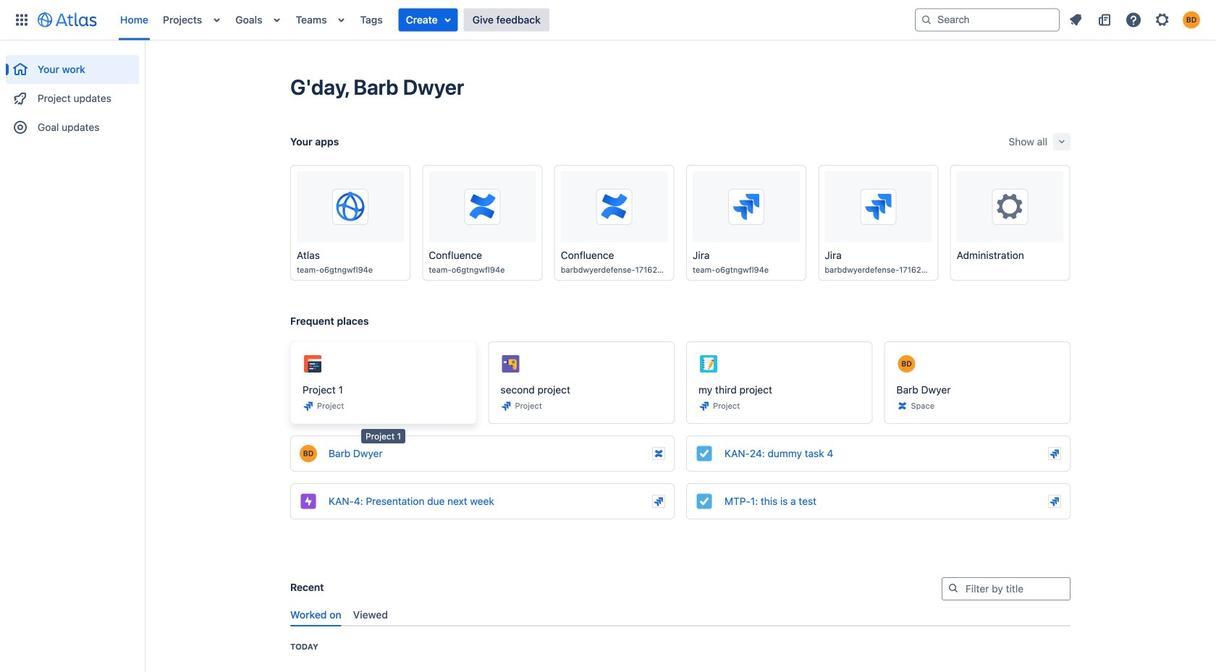 Task type: locate. For each thing, give the bounding box(es) containing it.
account image
[[1183, 11, 1200, 29]]

group
[[6, 41, 139, 146]]

list item
[[399, 8, 458, 31]]

tab list
[[285, 604, 1071, 627]]

jira image
[[303, 400, 314, 412], [501, 400, 512, 412], [699, 400, 710, 412], [1049, 448, 1061, 460], [653, 496, 665, 508], [653, 496, 665, 508], [1049, 496, 1061, 508], [1049, 496, 1061, 508]]

None search field
[[915, 8, 1060, 31]]

list
[[113, 0, 915, 40], [1063, 8, 1208, 31]]

expand icon image
[[1056, 136, 1068, 148]]

confluence image
[[897, 400, 908, 412]]

1 horizontal spatial list
[[1063, 8, 1208, 31]]

help image
[[1125, 11, 1142, 29]]

confluence image
[[897, 400, 908, 412], [653, 448, 665, 460], [653, 448, 665, 460]]

search image
[[948, 583, 959, 594]]

top element
[[9, 0, 915, 40]]

jira image
[[303, 400, 314, 412], [501, 400, 512, 412], [699, 400, 710, 412], [1049, 448, 1061, 460]]

tooltip
[[361, 429, 405, 444]]

heading
[[290, 641, 318, 653]]

1 horizontal spatial settings image
[[1154, 11, 1171, 29]]

banner
[[0, 0, 1216, 41]]

Search field
[[915, 8, 1060, 31]]

settings image
[[1154, 11, 1171, 29], [993, 190, 1028, 224]]

0 horizontal spatial list
[[113, 0, 915, 40]]

1 vertical spatial settings image
[[993, 190, 1028, 224]]



Task type: vqa. For each thing, say whether or not it's contained in the screenshot.
search field
yes



Task type: describe. For each thing, give the bounding box(es) containing it.
switch to... image
[[13, 11, 30, 29]]

Filter by title field
[[943, 579, 1070, 599]]

0 vertical spatial settings image
[[1154, 11, 1171, 29]]

notifications image
[[1067, 11, 1084, 29]]

search image
[[921, 14, 932, 26]]

list item inside list
[[399, 8, 458, 31]]

0 horizontal spatial settings image
[[993, 190, 1028, 224]]



